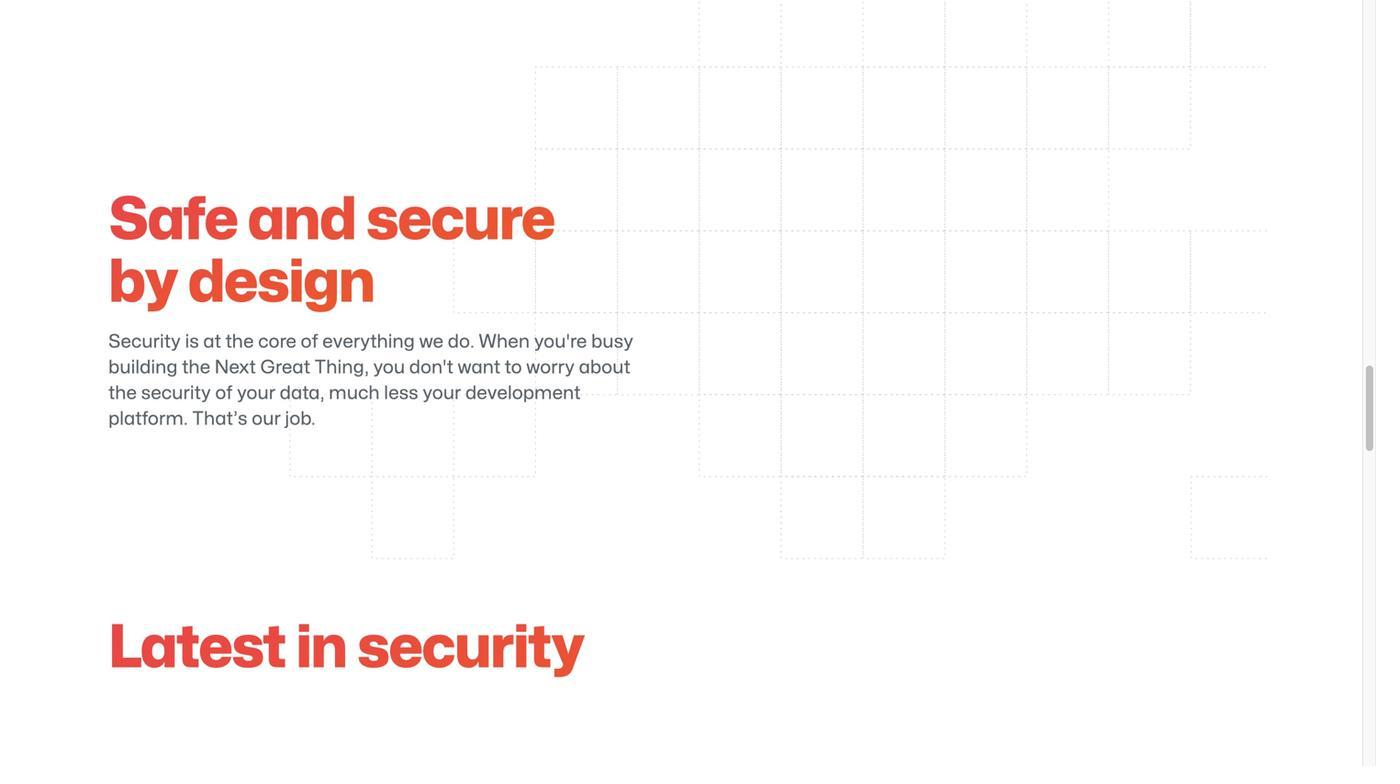 Task type: describe. For each thing, give the bounding box(es) containing it.
in
[[296, 621, 347, 677]]

safe
[[108, 192, 237, 249]]

latest
[[108, 621, 286, 677]]

2 your from the left
[[423, 384, 462, 402]]

1 horizontal spatial security
[[357, 621, 584, 677]]

we
[[419, 333, 444, 351]]

security inside security is at the core of everything we do. when you're busy building the next great thing, you don't want to worry about the security of your data, much less your development platform. that's our job.
[[141, 384, 211, 402]]

thing,
[[315, 359, 369, 377]]

less
[[384, 384, 419, 402]]

by
[[108, 255, 177, 311]]

0 horizontal spatial the
[[108, 384, 137, 402]]

1 horizontal spatial the
[[182, 359, 211, 377]]

next
[[215, 359, 256, 377]]

to
[[505, 359, 522, 377]]

building
[[108, 359, 178, 377]]

and
[[248, 192, 356, 249]]

do.
[[448, 333, 475, 351]]

security is at the core of everything we do. when you're busy building the next great thing, you don't want to worry about the security of your data, much less your development platform. that's our job.
[[108, 333, 634, 428]]

secure
[[366, 192, 554, 249]]

busy
[[592, 333, 634, 351]]

1 vertical spatial of
[[215, 384, 233, 402]]

core
[[258, 333, 297, 351]]

about
[[579, 359, 631, 377]]

job.
[[285, 410, 316, 428]]



Task type: vqa. For each thing, say whether or not it's contained in the screenshot.
the about
yes



Task type: locate. For each thing, give the bounding box(es) containing it.
platform.
[[108, 410, 188, 428]]

great
[[260, 359, 310, 377]]

1 your from the left
[[237, 384, 276, 402]]

our
[[252, 410, 281, 428]]

1 vertical spatial the
[[182, 359, 211, 377]]

the down building
[[108, 384, 137, 402]]

your up the our
[[237, 384, 276, 402]]

of right the core
[[301, 333, 318, 351]]

0 horizontal spatial your
[[237, 384, 276, 402]]

2 horizontal spatial the
[[225, 333, 254, 351]]

security
[[141, 384, 211, 402], [357, 621, 584, 677]]

your
[[237, 384, 276, 402], [423, 384, 462, 402]]

0 horizontal spatial security
[[141, 384, 211, 402]]

0 horizontal spatial of
[[215, 384, 233, 402]]

development
[[466, 384, 581, 402]]

your down don't
[[423, 384, 462, 402]]

much
[[329, 384, 380, 402]]

0 vertical spatial of
[[301, 333, 318, 351]]

security
[[108, 333, 181, 351]]

0 vertical spatial the
[[225, 333, 254, 351]]

1 horizontal spatial of
[[301, 333, 318, 351]]

the
[[225, 333, 254, 351], [182, 359, 211, 377], [108, 384, 137, 402]]

1 horizontal spatial your
[[423, 384, 462, 402]]

the down is
[[182, 359, 211, 377]]

is
[[185, 333, 199, 351]]

want
[[458, 359, 501, 377]]

worry
[[527, 359, 575, 377]]

design
[[188, 255, 375, 311]]

that's
[[192, 410, 248, 428]]

1 vertical spatial security
[[357, 621, 584, 677]]

2 vertical spatial the
[[108, 384, 137, 402]]

when
[[479, 333, 530, 351]]

safe and secure by design
[[108, 192, 554, 311]]

you
[[373, 359, 405, 377]]

you're
[[534, 333, 587, 351]]

the up the 'next'
[[225, 333, 254, 351]]

everything
[[323, 333, 415, 351]]

of
[[301, 333, 318, 351], [215, 384, 233, 402]]

of up that's
[[215, 384, 233, 402]]

don't
[[409, 359, 454, 377]]

at
[[203, 333, 221, 351]]

latest in security
[[108, 621, 584, 677]]

0 vertical spatial security
[[141, 384, 211, 402]]

data,
[[280, 384, 325, 402]]



